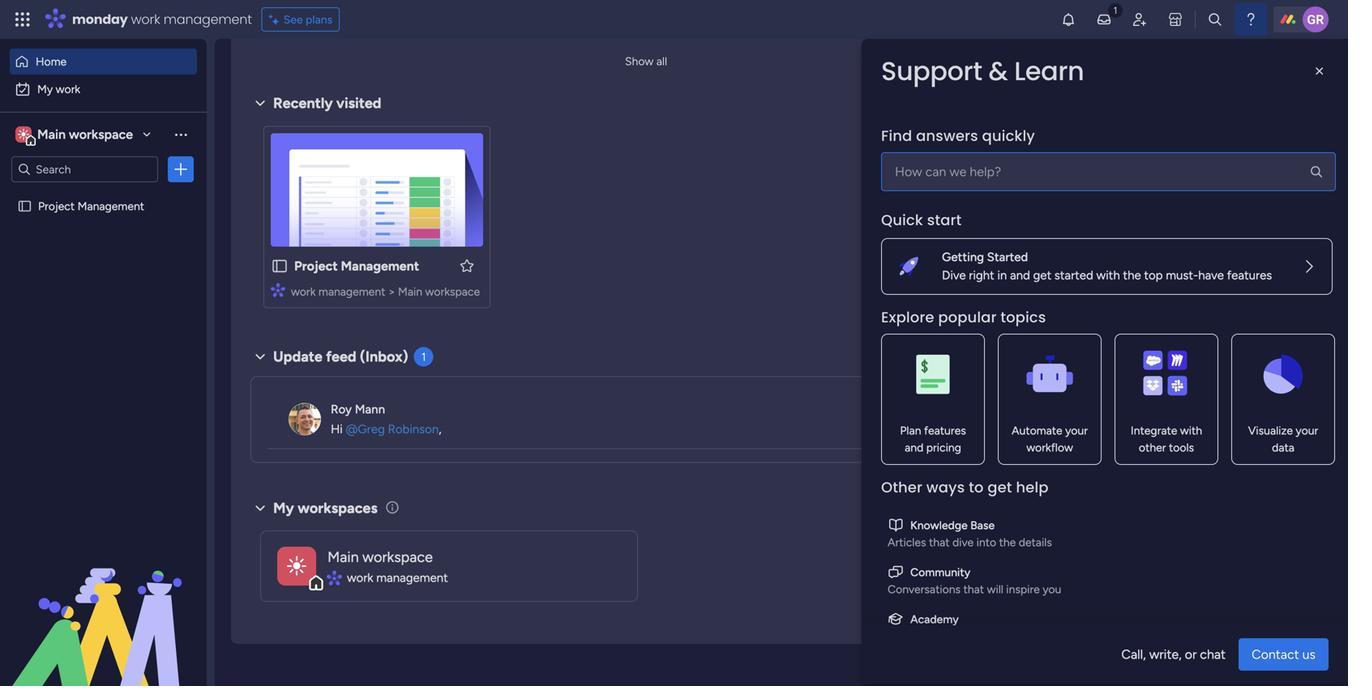 Task type: describe. For each thing, give the bounding box(es) containing it.
help image
[[1243, 11, 1260, 28]]

roy mann image
[[289, 404, 321, 436]]

1
[[422, 350, 426, 364]]

support
[[1218, 382, 1257, 396]]

dive
[[942, 268, 966, 283]]

ready-
[[1091, 151, 1129, 167]]

my workspaces
[[273, 500, 378, 517]]

have
[[1199, 268, 1225, 283]]

start
[[928, 210, 962, 231]]

project management for public board image inside the project management list box
[[38, 200, 144, 213]]

work right monday
[[131, 10, 160, 28]]

call, write, or chat
[[1122, 648, 1226, 663]]

that for conversations
[[964, 583, 985, 597]]

into
[[977, 536, 997, 550]]

will
[[987, 583, 1004, 597]]

1 vertical spatial started
[[1188, 286, 1226, 300]]

help
[[1017, 478, 1049, 498]]

monday
[[72, 10, 128, 28]]

getting started dive right in and get started with the top must-have features
[[942, 250, 1273, 283]]

1 vertical spatial workspace
[[425, 285, 480, 299]]

project management list box
[[0, 189, 207, 439]]

extra links container element
[[882, 511, 1333, 687]]

add to favorites image
[[459, 258, 475, 274]]

explore popular topics
[[882, 307, 1047, 328]]

workspace image inside button
[[15, 126, 32, 144]]

show
[[625, 54, 654, 68]]

update
[[273, 348, 323, 366]]

1 image
[[1109, 1, 1123, 19]]

visualize your data link
[[1232, 334, 1336, 466]]

right
[[969, 268, 995, 283]]

main workspace inside workspace selection element
[[37, 127, 133, 142]]

must-
[[1167, 268, 1199, 283]]

contact us button
[[1239, 639, 1329, 672]]

features inside plan features and pricing
[[924, 424, 967, 438]]

integrate with other tools
[[1131, 424, 1203, 455]]

to
[[969, 478, 984, 498]]

roy
[[331, 402, 352, 417]]

in inside getting started dive right in and get started with the top must-have features
[[998, 268, 1008, 283]]

contact sales meet our sales experts
[[1145, 442, 1260, 474]]

articles
[[888, 536, 927, 550]]

main workspace button
[[11, 121, 158, 148]]

my for my work
[[37, 82, 53, 96]]

learn & get inspired
[[1081, 239, 1198, 255]]

top
[[1145, 268, 1164, 283]]

0 vertical spatial sales
[[1191, 442, 1216, 455]]

feed
[[326, 348, 357, 366]]

boost
[[1091, 132, 1125, 147]]

boost your workflow in minutes with ready-made templates
[[1091, 132, 1302, 167]]

& for support
[[989, 53, 1008, 89]]

support & learn
[[882, 53, 1085, 89]]

plan features and pricing link
[[882, 334, 985, 466]]

my work link
[[10, 76, 197, 102]]

experts
[[1222, 460, 1260, 474]]

mann
[[355, 402, 385, 417]]

management for work management > main workspace
[[319, 285, 386, 299]]

meet
[[1145, 460, 1172, 474]]

the inside extra links container "element"
[[1000, 536, 1016, 550]]

explore templates
[[1150, 187, 1255, 202]]

data
[[1273, 441, 1295, 455]]

roy mann jan 24
[[331, 402, 1004, 427]]

workflow for automate
[[1027, 441, 1074, 455]]

conversations that will inspire you
[[888, 583, 1062, 597]]

other
[[1140, 441, 1167, 455]]

tools
[[1170, 441, 1195, 455]]

automate your workflow
[[1012, 424, 1088, 455]]

getting started element
[[1081, 270, 1324, 334]]

inspire
[[1007, 583, 1040, 597]]

lottie animation element
[[0, 523, 207, 687]]

1 vertical spatial sales
[[1194, 460, 1219, 474]]

other
[[882, 478, 923, 498]]

and inside help center learn and get support
[[1176, 382, 1195, 396]]

features inside getting started dive right in and get started with the top must-have features
[[1228, 268, 1273, 283]]

How can we help? search field
[[882, 152, 1337, 191]]

center
[[1172, 364, 1206, 378]]

learn for help center learn and get support
[[1145, 382, 1173, 396]]

inspired
[[1151, 239, 1198, 255]]

search container element
[[882, 126, 1337, 191]]

us
[[1303, 648, 1316, 663]]

main inside workspace selection element
[[37, 127, 66, 142]]

chat
[[1201, 648, 1226, 663]]

your for visualize
[[1296, 424, 1319, 438]]

your for automate
[[1066, 424, 1088, 438]]

our
[[1174, 460, 1191, 474]]

base
[[971, 519, 995, 533]]

close recently visited image
[[251, 94, 270, 113]]

1 vertical spatial main workspace
[[328, 549, 433, 566]]

help center element
[[1081, 347, 1324, 412]]

see
[[284, 13, 303, 26]]

home
[[36, 55, 67, 69]]

community
[[911, 566, 971, 580]]

other ways to get help
[[882, 478, 1049, 498]]

work management > main workspace
[[291, 285, 480, 299]]

greg robinson image
[[1303, 6, 1329, 32]]

plan
[[901, 424, 922, 438]]

articles that dive into the details
[[888, 536, 1053, 550]]

header element
[[862, 39, 1349, 211]]

minutes
[[1227, 132, 1274, 147]]

select product image
[[15, 11, 31, 28]]

workflow for boost
[[1157, 132, 1210, 147]]

1 vertical spatial main
[[398, 285, 423, 299]]



Task type: vqa. For each thing, say whether or not it's contained in the screenshot.
Workspace image
yes



Task type: locate. For each thing, give the bounding box(es) containing it.
with inside getting started dive right in and get started with the top must-have features
[[1097, 268, 1121, 283]]

your up made
[[1128, 132, 1154, 147]]

2 vertical spatial with
[[1181, 424, 1203, 438]]

workspace up search in workspace field
[[69, 127, 133, 142]]

get up top
[[1128, 239, 1148, 255]]

plan features and pricing
[[901, 424, 967, 455]]

help for help
[[1280, 646, 1309, 662]]

started
[[988, 250, 1029, 265]]

get inside help center learn and get support
[[1198, 382, 1215, 396]]

help
[[1145, 364, 1170, 378], [1280, 646, 1309, 662]]

see plans button
[[262, 7, 340, 32]]

main right >
[[398, 285, 423, 299]]

1 vertical spatial management
[[341, 259, 419, 274]]

get up topics
[[1034, 268, 1052, 283]]

templates
[[1164, 151, 1223, 167], [1197, 187, 1255, 202]]

0 horizontal spatial help
[[1145, 364, 1170, 378]]

workspace up work management
[[363, 549, 433, 566]]

1 vertical spatial project
[[294, 259, 338, 274]]

recently
[[273, 94, 333, 112]]

workspace down add to favorites image
[[425, 285, 480, 299]]

workspace inside button
[[69, 127, 133, 142]]

0 vertical spatial contact
[[1145, 442, 1188, 455]]

1 horizontal spatial my
[[273, 500, 294, 517]]

get inside getting started dive right in and get started with the top must-have features
[[1034, 268, 1052, 283]]

0 horizontal spatial with
[[1097, 268, 1121, 283]]

0 horizontal spatial started
[[1055, 268, 1094, 283]]

project management for public board image to the right
[[294, 259, 419, 274]]

0 vertical spatial learn
[[1015, 53, 1085, 89]]

details
[[1019, 536, 1053, 550]]

option
[[0, 192, 207, 195]]

link container element up details
[[888, 517, 1327, 535]]

plans
[[306, 13, 333, 26]]

2 horizontal spatial and
[[1176, 382, 1195, 396]]

main
[[37, 127, 66, 142], [398, 285, 423, 299], [328, 549, 359, 566]]

and inside getting started dive right in and get started with the top must-have features
[[1011, 268, 1031, 283]]

see plans
[[284, 13, 333, 26]]

1 vertical spatial management
[[319, 285, 386, 299]]

0 vertical spatial &
[[989, 53, 1008, 89]]

help left center
[[1145, 364, 1170, 378]]

0 vertical spatial project
[[38, 200, 75, 213]]

0 vertical spatial workspace image
[[15, 126, 32, 144]]

1 horizontal spatial getting
[[1145, 286, 1185, 300]]

management for public board image to the right
[[341, 259, 419, 274]]

1 vertical spatial link container element
[[888, 565, 1327, 582]]

invite members image
[[1132, 11, 1148, 28]]

contact inside button
[[1252, 648, 1300, 663]]

sales up our
[[1191, 442, 1216, 455]]

2 vertical spatial management
[[377, 571, 448, 586]]

the inside getting started dive right in and get started with the top must-have features
[[1124, 268, 1142, 283]]

0 horizontal spatial in
[[998, 268, 1008, 283]]

write,
[[1150, 648, 1182, 663]]

contact
[[1145, 442, 1188, 455], [1252, 648, 1300, 663]]

0 horizontal spatial getting
[[942, 250, 985, 265]]

knowledge base
[[911, 519, 995, 533]]

your for boost
[[1128, 132, 1154, 147]]

search everything image
[[1208, 11, 1224, 28]]

project for public board image inside the project management list box
[[38, 200, 75, 213]]

1 vertical spatial features
[[924, 424, 967, 438]]

0 horizontal spatial my
[[37, 82, 53, 96]]

link container element containing academy
[[888, 612, 1327, 629]]

contact inside contact sales meet our sales experts
[[1145, 442, 1188, 455]]

work down workspaces
[[347, 571, 374, 586]]

contact for contact sales meet our sales experts
[[1145, 442, 1188, 455]]

and inside plan features and pricing
[[905, 441, 924, 455]]

&
[[989, 53, 1008, 89], [1117, 239, 1125, 255]]

contact us
[[1252, 648, 1316, 663]]

workflow inside automate your workflow
[[1027, 441, 1074, 455]]

in
[[1214, 132, 1224, 147], [998, 268, 1008, 283]]

0 horizontal spatial workflow
[[1027, 441, 1074, 455]]

features up pricing
[[924, 424, 967, 438]]

link container element containing community
[[888, 565, 1327, 582]]

1 vertical spatial workflow
[[1027, 441, 1074, 455]]

academy
[[911, 613, 959, 627]]

0 vertical spatial public board image
[[17, 199, 32, 214]]

learn inside help center learn and get support
[[1145, 382, 1173, 396]]

close update feed (inbox) image
[[251, 348, 270, 367]]

project management down search in workspace field
[[38, 200, 144, 213]]

your right automate
[[1066, 424, 1088, 438]]

learn down center
[[1145, 382, 1173, 396]]

learn inside header element
[[1015, 53, 1085, 89]]

workspace image
[[15, 126, 32, 144], [287, 552, 307, 582]]

getting started logo image
[[899, 257, 919, 277]]

1 horizontal spatial public board image
[[271, 258, 289, 275]]

main workspace up work management
[[328, 549, 433, 566]]

1 horizontal spatial started
[[1188, 286, 1226, 300]]

workflow down automate
[[1027, 441, 1074, 455]]

getting for getting started dive right in and get started with the top must-have features
[[942, 250, 985, 265]]

integrate with other tools link
[[1115, 334, 1219, 466]]

2 horizontal spatial main
[[398, 285, 423, 299]]

public board image
[[17, 199, 32, 214], [271, 258, 289, 275]]

link container element up call,
[[888, 612, 1327, 629]]

started inside getting started dive right in and get started with the top must-have features
[[1055, 268, 1094, 283]]

Search in workspace field
[[34, 160, 135, 179]]

explore for explore templates
[[1150, 187, 1194, 202]]

2 horizontal spatial your
[[1296, 424, 1319, 438]]

templates inside button
[[1197, 187, 1255, 202]]

1 horizontal spatial in
[[1214, 132, 1224, 147]]

update feed (inbox)
[[273, 348, 408, 366]]

my work
[[37, 82, 80, 96]]

visualize your data
[[1249, 424, 1319, 455]]

academy link
[[882, 605, 1333, 652]]

1 link container element from the top
[[888, 517, 1327, 535]]

features
[[1228, 268, 1273, 283], [924, 424, 967, 438]]

1 vertical spatial and
[[1176, 382, 1195, 396]]

0 horizontal spatial the
[[1000, 536, 1016, 550]]

contact up meet at bottom
[[1145, 442, 1188, 455]]

work
[[131, 10, 160, 28], [56, 82, 80, 96], [291, 285, 316, 299], [347, 571, 374, 586]]

& for learn
[[1117, 239, 1125, 255]]

project up work management > main workspace in the top of the page
[[294, 259, 338, 274]]

notifications image
[[1061, 11, 1077, 28]]

templates up explore templates
[[1164, 151, 1223, 167]]

learn for support & learn
[[1015, 53, 1085, 89]]

0 vertical spatial and
[[1011, 268, 1031, 283]]

link container element up academy link
[[888, 565, 1327, 582]]

started down learn & get inspired
[[1055, 268, 1094, 283]]

1 horizontal spatial workspace image
[[287, 552, 307, 582]]

main workspace
[[37, 127, 133, 142], [328, 549, 433, 566]]

2 link container element from the top
[[888, 565, 1327, 582]]

0 horizontal spatial public board image
[[17, 199, 32, 214]]

monday marketplace image
[[1168, 11, 1184, 28]]

knowledge
[[911, 519, 968, 533]]

workspace image
[[18, 126, 29, 144], [277, 547, 316, 586]]

help inside button
[[1280, 646, 1309, 662]]

in down the started
[[998, 268, 1008, 283]]

and down the plan
[[905, 441, 924, 455]]

0 horizontal spatial and
[[905, 441, 924, 455]]

jan
[[968, 412, 987, 427]]

made
[[1129, 151, 1161, 167]]

1 vertical spatial learn
[[1081, 239, 1114, 255]]

2 vertical spatial link container element
[[888, 612, 1327, 629]]

getting up dive
[[942, 250, 985, 265]]

options image
[[173, 161, 189, 178]]

0 vertical spatial my
[[37, 82, 53, 96]]

help button
[[1266, 641, 1323, 668]]

0 horizontal spatial management
[[78, 200, 144, 213]]

1 vertical spatial project management
[[294, 259, 419, 274]]

& inside header element
[[989, 53, 1008, 89]]

in left minutes
[[1214, 132, 1224, 147]]

0 horizontal spatial project
[[38, 200, 75, 213]]

1 vertical spatial &
[[1117, 239, 1125, 255]]

management
[[78, 200, 144, 213], [341, 259, 419, 274]]

1 vertical spatial in
[[998, 268, 1008, 283]]

your inside "boost your workflow in minutes with ready-made templates"
[[1128, 132, 1154, 147]]

project management
[[38, 200, 144, 213], [294, 259, 419, 274]]

you
[[1043, 583, 1062, 597]]

1 horizontal spatial your
[[1128, 132, 1154, 147]]

support
[[882, 53, 983, 89]]

getting inside getting started dive right in and get started with the top must-have features
[[942, 250, 985, 265]]

workspace options image
[[173, 126, 189, 143]]

quick
[[882, 210, 924, 231]]

get
[[1128, 239, 1148, 255], [1034, 268, 1052, 283], [1198, 382, 1215, 396], [988, 478, 1013, 498]]

0 horizontal spatial workspace image
[[18, 126, 29, 144]]

show all button
[[619, 48, 674, 74]]

find
[[882, 126, 913, 146]]

features right have
[[1228, 268, 1273, 283]]

management for work management
[[377, 571, 448, 586]]

1 vertical spatial help
[[1280, 646, 1309, 662]]

1 vertical spatial workspace image
[[277, 547, 316, 586]]

pricing
[[927, 441, 962, 455]]

work management
[[347, 571, 448, 586]]

1 vertical spatial public board image
[[271, 258, 289, 275]]

or
[[1186, 648, 1197, 663]]

public board image inside project management list box
[[17, 199, 32, 214]]

link container element for conversations that will inspire you
[[888, 565, 1327, 582]]

& left the inspired
[[1117, 239, 1125, 255]]

0 vertical spatial management
[[164, 10, 252, 28]]

your right visualize
[[1296, 424, 1319, 438]]

1 horizontal spatial features
[[1228, 268, 1273, 283]]

help right chat
[[1280, 646, 1309, 662]]

main workspace up search in workspace field
[[37, 127, 133, 142]]

link container element containing knowledge base
[[888, 517, 1327, 535]]

my
[[37, 82, 53, 96], [273, 500, 294, 517]]

my work option
[[10, 76, 197, 102]]

getting inside "getting started" element
[[1145, 286, 1185, 300]]

lottie animation image
[[0, 523, 207, 687]]

the right into
[[1000, 536, 1016, 550]]

getting down top
[[1145, 286, 1185, 300]]

0 horizontal spatial your
[[1066, 424, 1088, 438]]

that for articles
[[929, 536, 950, 550]]

0 vertical spatial project management
[[38, 200, 144, 213]]

find answers quickly
[[882, 126, 1036, 146]]

the left top
[[1124, 268, 1142, 283]]

in inside "boost your workflow in minutes with ready-made templates"
[[1214, 132, 1224, 147]]

call,
[[1122, 648, 1147, 663]]

project inside project management list box
[[38, 200, 75, 213]]

templates image image
[[1096, 5, 1310, 117]]

get down center
[[1198, 382, 1215, 396]]

project management inside list box
[[38, 200, 144, 213]]

3 link container element from the top
[[888, 612, 1327, 629]]

main down workspaces
[[328, 549, 359, 566]]

all
[[657, 54, 668, 68]]

management down search in workspace field
[[78, 200, 144, 213]]

your inside automate your workflow
[[1066, 424, 1088, 438]]

contact for contact us
[[1252, 648, 1300, 663]]

0 vertical spatial main
[[37, 127, 66, 142]]

link container element inside academy link
[[888, 612, 1327, 629]]

learn down "notifications" icon
[[1015, 53, 1085, 89]]

2 vertical spatial main
[[328, 549, 359, 566]]

workspace selection element
[[15, 125, 135, 146]]

0 horizontal spatial workspace image
[[15, 126, 32, 144]]

getting started
[[1145, 286, 1226, 300]]

1 horizontal spatial workflow
[[1157, 132, 1210, 147]]

visited
[[337, 94, 382, 112]]

work inside option
[[56, 82, 80, 96]]

get right the to
[[988, 478, 1013, 498]]

topics
[[1001, 307, 1047, 328]]

workflow inside "boost your workflow in minutes with ready-made templates"
[[1157, 132, 1210, 147]]

contact left us
[[1252, 648, 1300, 663]]

update feed image
[[1097, 11, 1113, 28]]

automate
[[1012, 424, 1063, 438]]

explore for explore popular topics
[[882, 307, 935, 328]]

recently visited
[[273, 94, 382, 112]]

explore
[[1150, 187, 1194, 202], [882, 307, 935, 328]]

& up quickly
[[989, 53, 1008, 89]]

sales
[[1191, 442, 1216, 455], [1194, 460, 1219, 474]]

1 horizontal spatial help
[[1280, 646, 1309, 662]]

close my workspaces image
[[251, 499, 270, 518]]

1 horizontal spatial main
[[328, 549, 359, 566]]

with inside "boost your workflow in minutes with ready-made templates"
[[1277, 132, 1302, 147]]

project for public board image to the right
[[294, 259, 338, 274]]

started down have
[[1188, 286, 1226, 300]]

0 vertical spatial templates
[[1164, 151, 1223, 167]]

(inbox)
[[360, 348, 408, 366]]

quick start
[[882, 210, 962, 231]]

0 horizontal spatial explore
[[882, 307, 935, 328]]

contact sales element
[[1081, 425, 1324, 490]]

your inside visualize your data
[[1296, 424, 1319, 438]]

2 vertical spatial workspace
[[363, 549, 433, 566]]

workflow
[[1157, 132, 1210, 147], [1027, 441, 1074, 455]]

with inside integrate with other tools
[[1181, 424, 1203, 438]]

>
[[388, 285, 395, 299]]

0 vertical spatial main workspace
[[37, 127, 133, 142]]

1 vertical spatial my
[[273, 500, 294, 517]]

with right minutes
[[1277, 132, 1302, 147]]

0 vertical spatial the
[[1124, 268, 1142, 283]]

project down search in workspace field
[[38, 200, 75, 213]]

0 horizontal spatial features
[[924, 424, 967, 438]]

popular
[[939, 307, 997, 328]]

1 vertical spatial templates
[[1197, 187, 1255, 202]]

24
[[990, 412, 1004, 427]]

that left "will"
[[964, 583, 985, 597]]

0 vertical spatial workspace
[[69, 127, 133, 142]]

0 vertical spatial started
[[1055, 268, 1094, 283]]

0 horizontal spatial project management
[[38, 200, 144, 213]]

learn down "how can we help?" search box
[[1081, 239, 1114, 255]]

explore inside button
[[1150, 187, 1194, 202]]

1 vertical spatial the
[[1000, 536, 1016, 550]]

1 horizontal spatial main workspace
[[328, 549, 433, 566]]

my right close my workspaces image
[[273, 500, 294, 517]]

management up work management > main workspace in the top of the page
[[341, 259, 419, 274]]

explore down made
[[1150, 187, 1194, 202]]

0 vertical spatial getting
[[942, 250, 985, 265]]

0 vertical spatial with
[[1277, 132, 1302, 147]]

2 vertical spatial and
[[905, 441, 924, 455]]

work up update
[[291, 285, 316, 299]]

0 vertical spatial help
[[1145, 364, 1170, 378]]

ways
[[927, 478, 965, 498]]

monday work management
[[72, 10, 252, 28]]

and down center
[[1176, 382, 1195, 396]]

that down knowledge
[[929, 536, 950, 550]]

and
[[1011, 268, 1031, 283], [1176, 382, 1195, 396], [905, 441, 924, 455]]

link container element
[[888, 517, 1327, 535], [888, 565, 1327, 582], [888, 612, 1327, 629]]

dive
[[953, 536, 974, 550]]

0 vertical spatial workflow
[[1157, 132, 1210, 147]]

help inside help center learn and get support
[[1145, 364, 1170, 378]]

project management up work management > main workspace in the top of the page
[[294, 259, 419, 274]]

1 vertical spatial workspace image
[[287, 552, 307, 582]]

0 horizontal spatial main
[[37, 127, 66, 142]]

main down my work
[[37, 127, 66, 142]]

learn
[[1015, 53, 1085, 89], [1081, 239, 1114, 255], [1145, 382, 1173, 396]]

help center learn and get support
[[1145, 364, 1257, 396]]

home option
[[10, 49, 197, 75]]

my inside "my work" option
[[37, 82, 53, 96]]

with up tools
[[1181, 424, 1203, 438]]

0 vertical spatial in
[[1214, 132, 1224, 147]]

your
[[1128, 132, 1154, 147], [1066, 424, 1088, 438], [1296, 424, 1319, 438]]

2 vertical spatial learn
[[1145, 382, 1173, 396]]

1 horizontal spatial with
[[1181, 424, 1203, 438]]

templates down "boost your workflow in minutes with ready-made templates"
[[1197, 187, 1255, 202]]

1 horizontal spatial &
[[1117, 239, 1125, 255]]

1 horizontal spatial that
[[964, 583, 985, 597]]

and down the started
[[1011, 268, 1031, 283]]

1 horizontal spatial and
[[1011, 268, 1031, 283]]

answers
[[917, 126, 979, 146]]

2 horizontal spatial with
[[1277, 132, 1302, 147]]

getting for getting started
[[1145, 286, 1185, 300]]

management for public board image inside the project management list box
[[78, 200, 144, 213]]

explore templates button
[[1091, 178, 1315, 211]]

1 horizontal spatial project
[[294, 259, 338, 274]]

help for help center learn and get support
[[1145, 364, 1170, 378]]

0 vertical spatial explore
[[1150, 187, 1194, 202]]

my down home
[[37, 82, 53, 96]]

workspace image inside button
[[18, 126, 29, 144]]

templates inside "boost your workflow in minutes with ready-made templates"
[[1164, 151, 1223, 167]]

sales right our
[[1194, 460, 1219, 474]]

0 vertical spatial features
[[1228, 268, 1273, 283]]

1 horizontal spatial management
[[341, 259, 419, 274]]

0 horizontal spatial that
[[929, 536, 950, 550]]

integrate
[[1131, 424, 1178, 438]]

work down home
[[56, 82, 80, 96]]

0 horizontal spatial &
[[989, 53, 1008, 89]]

explore down getting started logo
[[882, 307, 935, 328]]

link container element for articles that dive into the details
[[888, 517, 1327, 535]]

home link
[[10, 49, 197, 75]]

management inside list box
[[78, 200, 144, 213]]

with down learn & get inspired
[[1097, 268, 1121, 283]]

1 vertical spatial with
[[1097, 268, 1121, 283]]

my for my workspaces
[[273, 500, 294, 517]]

workflow up made
[[1157, 132, 1210, 147]]

1 horizontal spatial the
[[1124, 268, 1142, 283]]

0 horizontal spatial main workspace
[[37, 127, 133, 142]]



